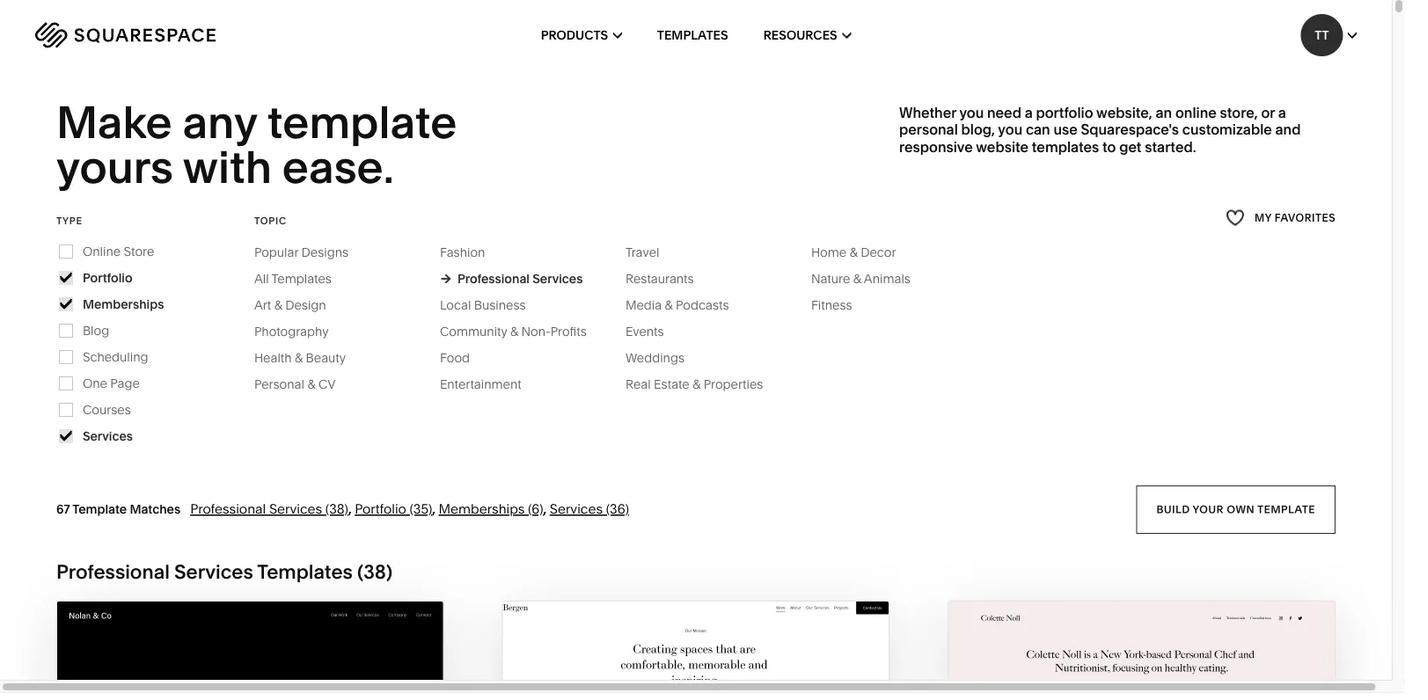 Task type: describe. For each thing, give the bounding box(es) containing it.
design
[[285, 298, 326, 313]]

personal & cv link
[[254, 377, 353, 392]]

(
[[357, 560, 364, 584]]

noll image
[[949, 602, 1335, 694]]

(36)
[[606, 501, 629, 517]]

popular designs link
[[254, 245, 366, 260]]

products
[[541, 28, 608, 43]]

scheduling
[[83, 350, 148, 365]]

squarespace logo link
[[35, 22, 300, 48]]

nolan element
[[57, 602, 443, 694]]

home & decor
[[811, 245, 897, 260]]

any
[[183, 95, 257, 150]]

with
[[183, 139, 272, 194]]

services for professional services templates ( 38 )
[[174, 560, 253, 584]]

build your own template
[[1157, 503, 1316, 516]]

1 vertical spatial memberships
[[439, 501, 525, 517]]

professional for professional services
[[458, 271, 530, 286]]

my favorites
[[1255, 211, 1336, 224]]

local business
[[440, 298, 526, 313]]

real
[[626, 377, 651, 392]]

personal & cv
[[254, 377, 336, 392]]

decor
[[861, 245, 897, 260]]

make any template yours with ease.
[[56, 95, 467, 194]]

nature & animals link
[[811, 271, 929, 286]]

(35)
[[410, 501, 432, 517]]

designs
[[301, 245, 349, 260]]

restaurants
[[626, 271, 694, 286]]

services for professional services
[[533, 271, 583, 286]]

properties
[[704, 377, 763, 392]]

all
[[254, 271, 269, 286]]

1 , from the left
[[349, 501, 352, 517]]

to
[[1103, 138, 1116, 155]]

professional services (38) , portfolio (35) , memberships (6) , services (36)
[[190, 501, 629, 517]]

weddings
[[626, 351, 685, 366]]

2 vertical spatial templates
[[257, 560, 353, 584]]

professional services
[[458, 271, 583, 286]]

professional services templates ( 38 )
[[56, 560, 393, 584]]

need
[[987, 104, 1022, 121]]

make
[[56, 95, 172, 150]]

my
[[1255, 211, 1272, 224]]

3 , from the left
[[544, 501, 547, 517]]

& for non-
[[510, 324, 518, 339]]

one page
[[83, 376, 140, 391]]

cv
[[319, 377, 336, 392]]

0 horizontal spatial you
[[960, 104, 984, 121]]

67 template matches
[[56, 502, 181, 517]]

tt button
[[1301, 14, 1357, 56]]

nature
[[811, 271, 850, 286]]

estate
[[654, 377, 690, 392]]

& for cv
[[308, 377, 316, 392]]

community
[[440, 324, 507, 339]]

art & design link
[[254, 298, 344, 313]]

1 horizontal spatial you
[[998, 121, 1023, 138]]

& for beauty
[[295, 351, 303, 366]]

and
[[1276, 121, 1301, 138]]

portfolio
[[1036, 104, 1094, 121]]

template inside button
[[1258, 503, 1316, 516]]

food link
[[440, 351, 488, 366]]

whether you need a portfolio website, an online store, or a personal blog, you can use squarespace's customizable and responsive website templates to get started.
[[900, 104, 1301, 155]]

courses
[[83, 402, 131, 417]]

fitness
[[811, 298, 853, 313]]

community & non-profits link
[[440, 324, 604, 339]]

home & decor link
[[811, 245, 914, 260]]

non-
[[521, 324, 551, 339]]

business
[[474, 298, 526, 313]]

events link
[[626, 324, 682, 339]]

& for animals
[[853, 271, 861, 286]]

professional for professional services (38) , portfolio (35) , memberships (6) , services (36)
[[190, 501, 266, 517]]

personal
[[254, 377, 305, 392]]

squarespace logo image
[[35, 22, 216, 48]]

fitness link
[[811, 298, 870, 313]]

community & non-profits
[[440, 324, 587, 339]]

personal
[[900, 121, 958, 138]]

2 , from the left
[[432, 501, 436, 517]]

services down courses in the left of the page
[[83, 429, 133, 444]]

resources
[[764, 28, 838, 43]]

templates link
[[657, 0, 728, 70]]

(6)
[[528, 501, 544, 517]]

your
[[1193, 503, 1224, 516]]

get
[[1120, 138, 1142, 155]]

entertainment
[[440, 377, 522, 392]]

restaurants link
[[626, 271, 712, 286]]

0 horizontal spatial portfolio
[[83, 270, 133, 285]]

& for podcasts
[[665, 298, 673, 313]]

2 a from the left
[[1279, 104, 1287, 121]]

entertainment link
[[440, 377, 539, 392]]

nature & animals
[[811, 271, 911, 286]]

online store
[[83, 244, 154, 259]]

type
[[56, 215, 83, 226]]

ease.
[[282, 139, 394, 194]]

all templates
[[254, 271, 332, 286]]

topic
[[254, 215, 287, 226]]

can
[[1026, 121, 1051, 138]]

art
[[254, 298, 271, 313]]

an
[[1156, 104, 1173, 121]]



Task type: vqa. For each thing, say whether or not it's contained in the screenshot.
Start corresponding to Preview Pazari
no



Task type: locate. For each thing, give the bounding box(es) containing it.
& right estate
[[693, 377, 701, 392]]

template
[[72, 502, 127, 517]]

yours
[[56, 139, 173, 194]]

0 vertical spatial templates
[[657, 28, 728, 43]]

(38)
[[325, 501, 349, 517]]

bergen image
[[503, 602, 889, 694]]

1 horizontal spatial ,
[[432, 501, 436, 517]]

customizable
[[1183, 121, 1273, 138]]

my favorites link
[[1226, 206, 1336, 230]]

page
[[110, 376, 140, 391]]

services down professional services (38) link at the left bottom of the page
[[174, 560, 253, 584]]

all templates link
[[254, 271, 349, 286]]

animals
[[864, 271, 911, 286]]

1 horizontal spatial a
[[1279, 104, 1287, 121]]

1 vertical spatial templates
[[272, 271, 332, 286]]

professional
[[458, 271, 530, 286], [190, 501, 266, 517], [56, 560, 170, 584]]

0 horizontal spatial ,
[[349, 501, 352, 517]]

0 horizontal spatial professional
[[56, 560, 170, 584]]

& left non-
[[510, 324, 518, 339]]

build
[[1157, 503, 1191, 516]]

2 horizontal spatial ,
[[544, 501, 547, 517]]

local
[[440, 298, 471, 313]]

fashion
[[440, 245, 485, 260]]

own
[[1227, 503, 1255, 516]]

services
[[533, 271, 583, 286], [83, 429, 133, 444], [269, 501, 322, 517], [550, 501, 603, 517], [174, 560, 253, 584]]

memberships left (6)
[[439, 501, 525, 517]]

,
[[349, 501, 352, 517], [432, 501, 436, 517], [544, 501, 547, 517]]

health & beauty link
[[254, 351, 364, 366]]

1 horizontal spatial portfolio
[[355, 501, 407, 517]]

1 vertical spatial portfolio
[[355, 501, 407, 517]]

beauty
[[306, 351, 346, 366]]

food
[[440, 351, 470, 366]]

media & podcasts
[[626, 298, 729, 313]]

1 horizontal spatial template
[[1258, 503, 1316, 516]]

fashion link
[[440, 245, 503, 260]]

professional down 67 template matches
[[56, 560, 170, 584]]

0 horizontal spatial a
[[1025, 104, 1033, 121]]

photography link
[[254, 324, 346, 339]]

67
[[56, 502, 70, 517]]

media & podcasts link
[[626, 298, 747, 313]]

1 a from the left
[[1025, 104, 1033, 121]]

professional up professional services templates ( 38 )
[[190, 501, 266, 517]]

or
[[1262, 104, 1275, 121]]

store,
[[1220, 104, 1258, 121]]

2 vertical spatial professional
[[56, 560, 170, 584]]

a right need
[[1025, 104, 1033, 121]]

professional services link
[[440, 271, 583, 286]]

you left the can
[[998, 121, 1023, 138]]

matches
[[130, 502, 181, 517]]

professional for professional services templates ( 38 )
[[56, 560, 170, 584]]

you
[[960, 104, 984, 121], [998, 121, 1023, 138]]

0 vertical spatial professional
[[458, 271, 530, 286]]

, left portfolio (35) link
[[349, 501, 352, 517]]

website
[[976, 138, 1029, 155]]

template
[[267, 95, 457, 150], [1258, 503, 1316, 516]]

& right health
[[295, 351, 303, 366]]

responsive
[[900, 138, 973, 155]]

blog
[[83, 323, 109, 338]]

0 vertical spatial portfolio
[[83, 270, 133, 285]]

whether
[[900, 104, 957, 121]]

& right art at the top left of page
[[274, 298, 282, 313]]

services right (6)
[[550, 501, 603, 517]]

home
[[811, 245, 847, 260]]

2 horizontal spatial professional
[[458, 271, 530, 286]]

travel
[[626, 245, 660, 260]]

local business link
[[440, 298, 544, 313]]

, left services (36) link
[[544, 501, 547, 517]]

& right home at the top
[[850, 245, 858, 260]]

popular designs
[[254, 245, 349, 260]]

38
[[364, 560, 386, 584]]

1 vertical spatial professional
[[190, 501, 266, 517]]

profits
[[551, 324, 587, 339]]

portfolio left (35)
[[355, 501, 407, 517]]

services for professional services (38) , portfolio (35) , memberships (6) , services (36)
[[269, 501, 322, 517]]

you left need
[[960, 104, 984, 121]]

events
[[626, 324, 664, 339]]

health
[[254, 351, 292, 366]]

podcasts
[[676, 298, 729, 313]]

weddings link
[[626, 351, 702, 366]]

media
[[626, 298, 662, 313]]

& for design
[[274, 298, 282, 313]]

tt
[[1315, 28, 1330, 43]]

a
[[1025, 104, 1033, 121], [1279, 104, 1287, 121]]

noll element
[[949, 602, 1335, 694]]

memberships up 'blog'
[[83, 297, 164, 312]]

)
[[386, 560, 393, 584]]

& left cv
[[308, 377, 316, 392]]

0 horizontal spatial memberships
[[83, 297, 164, 312]]

bergen element
[[503, 602, 889, 694]]

template inside make any template yours with ease.
[[267, 95, 457, 150]]

0 horizontal spatial template
[[267, 95, 457, 150]]

resources button
[[764, 0, 851, 70]]

one
[[83, 376, 107, 391]]

portfolio
[[83, 270, 133, 285], [355, 501, 407, 517]]

services left the (38)
[[269, 501, 322, 517]]

1 horizontal spatial professional
[[190, 501, 266, 517]]

nolan image
[[57, 602, 443, 694]]

1 horizontal spatial memberships
[[439, 501, 525, 517]]

professional up "local business" link
[[458, 271, 530, 286]]

professional services (38) link
[[190, 501, 349, 517]]

1 vertical spatial template
[[1258, 503, 1316, 516]]

& right media
[[665, 298, 673, 313]]

& right nature
[[853, 271, 861, 286]]

a right or
[[1279, 104, 1287, 121]]

services up profits
[[533, 271, 583, 286]]

favorites
[[1275, 211, 1336, 224]]

online
[[83, 244, 121, 259]]

, left memberships (6) link
[[432, 501, 436, 517]]

0 vertical spatial template
[[267, 95, 457, 150]]

portfolio down online
[[83, 270, 133, 285]]

online
[[1176, 104, 1217, 121]]

memberships
[[83, 297, 164, 312], [439, 501, 525, 517]]

website,
[[1097, 104, 1153, 121]]

services (36) link
[[550, 501, 629, 517]]

templates
[[1032, 138, 1100, 155]]

products button
[[541, 0, 622, 70]]

& for decor
[[850, 245, 858, 260]]

0 vertical spatial memberships
[[83, 297, 164, 312]]

portfolio (35) link
[[355, 501, 432, 517]]

blog,
[[962, 121, 995, 138]]

health & beauty
[[254, 351, 346, 366]]



